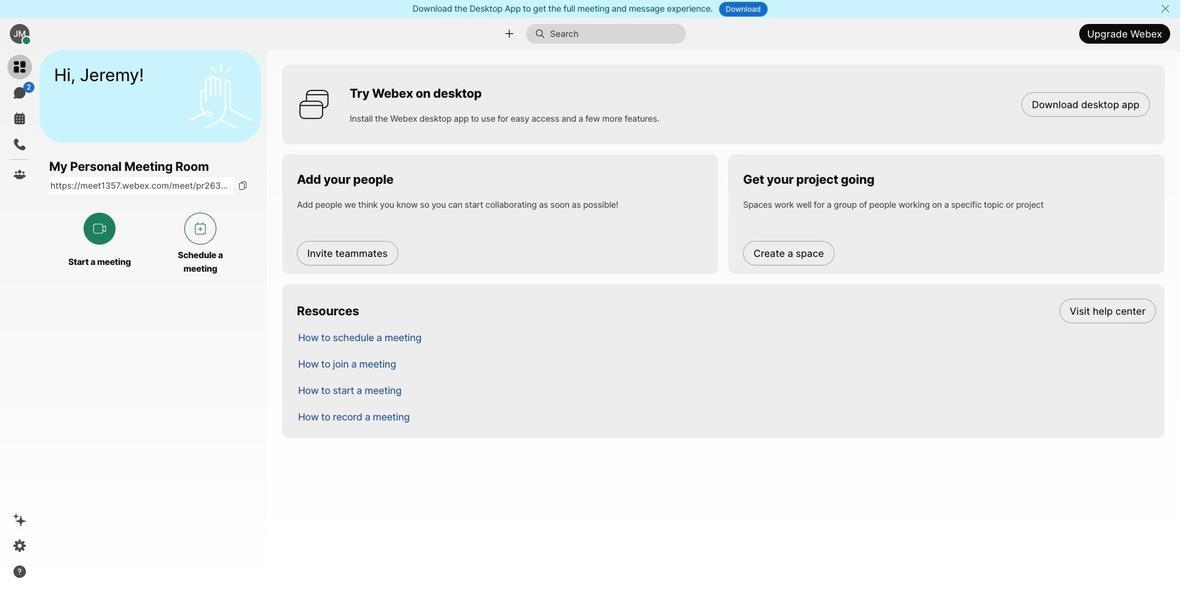 Task type: locate. For each thing, give the bounding box(es) containing it.
cancel_16 image
[[1161, 4, 1171, 14]]

list item
[[288, 298, 1165, 324], [288, 324, 1165, 350], [288, 350, 1165, 377], [288, 377, 1165, 403], [288, 403, 1165, 430]]

1 list item from the top
[[288, 298, 1165, 324]]

None text field
[[49, 177, 234, 194]]

two hands high fiving image
[[184, 59, 258, 133]]

3 list item from the top
[[288, 350, 1165, 377]]

navigation
[[0, 50, 39, 595]]



Task type: describe. For each thing, give the bounding box(es) containing it.
webex tab list
[[7, 55, 34, 187]]

4 list item from the top
[[288, 377, 1165, 403]]

2 list item from the top
[[288, 324, 1165, 350]]

5 list item from the top
[[288, 403, 1165, 430]]



Task type: vqa. For each thing, say whether or not it's contained in the screenshot.
2nd list item from the bottom of the page
yes



